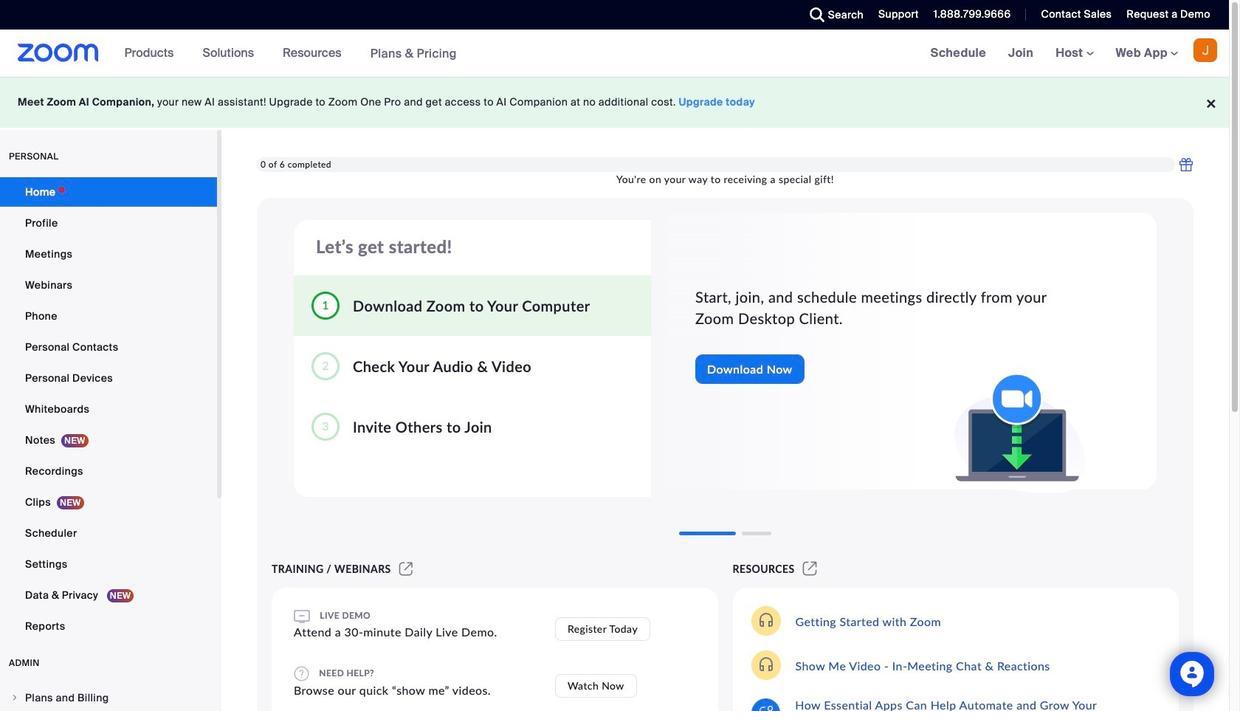 Task type: vqa. For each thing, say whether or not it's contained in the screenshot.
1st window new image
yes



Task type: describe. For each thing, give the bounding box(es) containing it.
meetings navigation
[[920, 30, 1230, 78]]

product information navigation
[[113, 30, 468, 78]]

zoom logo image
[[18, 44, 99, 62]]



Task type: locate. For each thing, give the bounding box(es) containing it.
2 window new image from the left
[[801, 563, 820, 575]]

1 window new image from the left
[[397, 563, 415, 575]]

0 horizontal spatial window new image
[[397, 563, 415, 575]]

right image
[[10, 694, 19, 702]]

personal menu menu
[[0, 177, 217, 643]]

window new image
[[397, 563, 415, 575], [801, 563, 820, 575]]

footer
[[0, 77, 1230, 128]]

profile picture image
[[1194, 38, 1218, 62]]

menu item
[[0, 684, 217, 711]]

1 horizontal spatial window new image
[[801, 563, 820, 575]]

banner
[[0, 30, 1230, 78]]



